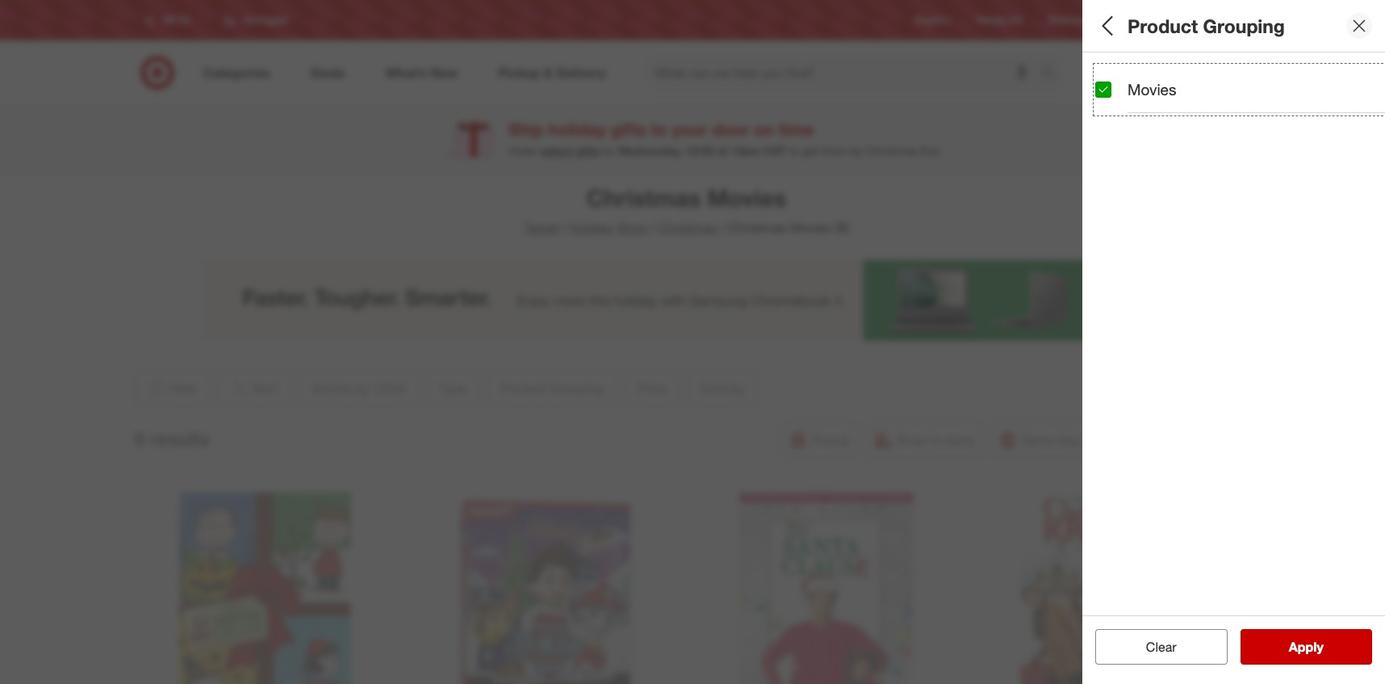 Task type: describe. For each thing, give the bounding box(es) containing it.
target circle link
[[1113, 13, 1167, 27]]

1 horizontal spatial movies
[[791, 220, 832, 236]]

on
[[754, 119, 774, 140]]

find stores link
[[1193, 13, 1242, 27]]

results for 9 results
[[150, 427, 210, 449]]

weekly ad
[[977, 14, 1023, 26]]

christmas right christmas link
[[728, 220, 787, 236]]

christmas up shop
[[587, 183, 701, 212]]

target inside target circle link
[[1113, 14, 1140, 26]]

see results button
[[1241, 629, 1373, 665]]

time
[[779, 119, 814, 140]]

holiday inside christmas movies target / holiday shop / christmas / christmas movies (9)
[[570, 220, 614, 236]]

christmas movies target / holiday shop / christmas / christmas movies (9)
[[524, 183, 850, 236]]

holiday inside arrives by 12/24 holiday shipping
[[1096, 84, 1134, 98]]

Movies checkbox
[[1096, 81, 1112, 97]]

christmas right shop
[[659, 220, 717, 236]]

weekly ad link
[[977, 13, 1023, 27]]

circle
[[1142, 14, 1167, 26]]

all filters
[[1096, 14, 1173, 37]]

advertisement region
[[202, 260, 1171, 341]]

product grouping dialog
[[1083, 0, 1386, 684]]

target inside christmas movies target / holiday shop / christmas / christmas movies (9)
[[524, 220, 559, 236]]

get
[[803, 144, 819, 157]]

search button
[[1034, 55, 1073, 94]]

product grouping
[[1128, 14, 1286, 37]]

product
[[1128, 14, 1199, 37]]

1 link
[[1200, 55, 1236, 90]]

your
[[672, 119, 708, 140]]

0 horizontal spatial by
[[603, 144, 615, 157]]

clear button
[[1096, 629, 1228, 665]]

1 horizontal spatial by
[[851, 144, 863, 157]]

find
[[1193, 14, 1212, 26]]

12pm
[[731, 144, 761, 157]]

clear all
[[1138, 639, 1185, 655]]

select
[[541, 144, 573, 157]]

2 / from the left
[[651, 220, 655, 236]]

arrives by 12/24 holiday shipping
[[1096, 63, 1213, 98]]

target circle
[[1113, 14, 1167, 26]]

christmas link
[[659, 220, 717, 236]]

movies inside product grouping dialog
[[1128, 80, 1177, 99]]

see
[[1273, 639, 1296, 655]]

registry
[[915, 14, 951, 26]]



Task type: locate. For each thing, give the bounding box(es) containing it.
shipping
[[1137, 84, 1182, 98]]

9
[[134, 427, 145, 449]]

search
[[1034, 66, 1073, 82]]

redcard link
[[1049, 13, 1087, 27]]

holiday
[[1096, 84, 1134, 98], [570, 220, 614, 236]]

clear
[[1138, 639, 1169, 655], [1147, 639, 1177, 655]]

1 vertical spatial movies
[[708, 183, 787, 212]]

by up shipping
[[1152, 63, 1169, 82]]

holiday down arrives
[[1096, 84, 1134, 98]]

christmas
[[866, 144, 918, 157], [587, 183, 701, 212], [659, 220, 717, 236], [728, 220, 787, 236]]

movies
[[1128, 80, 1177, 99], [708, 183, 787, 212], [791, 220, 832, 236]]

weekly
[[977, 14, 1008, 26]]

door
[[712, 119, 750, 140]]

9 results
[[134, 427, 210, 449]]

0 horizontal spatial to
[[651, 119, 668, 140]]

holiday
[[549, 119, 607, 140]]

12/20
[[685, 144, 715, 157]]

them
[[822, 144, 848, 157]]

christmas inside ship holiday gifts to your door on time order select gifts by wednesday, 12/20 at 12pm cst to get them by christmas eve.
[[866, 144, 918, 157]]

2 horizontal spatial /
[[721, 220, 725, 236]]

movies down the 12pm
[[708, 183, 787, 212]]

by inside arrives by 12/24 holiday shipping
[[1152, 63, 1169, 82]]

stores
[[1215, 14, 1242, 26]]

ad
[[1011, 14, 1023, 26]]

1 horizontal spatial target
[[1113, 14, 1140, 26]]

eve.
[[921, 144, 942, 157]]

filters
[[1123, 14, 1173, 37]]

2 horizontal spatial by
[[1152, 63, 1169, 82]]

holiday shop link
[[570, 220, 648, 236]]

0 horizontal spatial target
[[524, 220, 559, 236]]

at
[[718, 144, 728, 157]]

results right 9
[[150, 427, 210, 449]]

apply
[[1289, 639, 1324, 655]]

find stores
[[1193, 14, 1242, 26]]

ship
[[508, 119, 544, 140]]

1 horizontal spatial gifts
[[611, 119, 647, 140]]

Include out of stock checkbox
[[1096, 351, 1112, 367]]

wednesday,
[[618, 144, 682, 157]]

1 vertical spatial holiday
[[570, 220, 614, 236]]

What can we help you find? suggestions appear below search field
[[646, 55, 1045, 90]]

results inside see results button
[[1299, 639, 1341, 655]]

1 horizontal spatial /
[[651, 220, 655, 236]]

3 / from the left
[[721, 220, 725, 236]]

all
[[1173, 639, 1185, 655]]

shop
[[617, 220, 648, 236]]

0 horizontal spatial results
[[150, 427, 210, 449]]

to left get on the top right of page
[[790, 144, 800, 157]]

movies left (9)
[[791, 220, 832, 236]]

12/24
[[1173, 63, 1213, 82]]

/ right christmas link
[[721, 220, 725, 236]]

redcard
[[1049, 14, 1087, 26]]

clear inside all filters dialog
[[1138, 639, 1169, 655]]

grouping
[[1204, 14, 1286, 37]]

gifts up wednesday,
[[611, 119, 647, 140]]

2 clear from the left
[[1147, 639, 1177, 655]]

1 horizontal spatial holiday
[[1096, 84, 1134, 98]]

all
[[1096, 14, 1118, 37]]

target
[[1113, 14, 1140, 26], [524, 220, 559, 236]]

all filters dialog
[[1083, 0, 1386, 684]]

see results
[[1273, 639, 1341, 655]]

apply button
[[1241, 629, 1373, 665]]

0 vertical spatial holiday
[[1096, 84, 1134, 98]]

0 horizontal spatial holiday
[[570, 220, 614, 236]]

0 vertical spatial results
[[150, 427, 210, 449]]

1
[[1225, 57, 1229, 67]]

target link
[[524, 220, 559, 236]]

to
[[651, 119, 668, 140], [790, 144, 800, 157]]

2 horizontal spatial movies
[[1128, 80, 1177, 99]]

1 horizontal spatial results
[[1299, 639, 1341, 655]]

1 clear from the left
[[1138, 639, 1169, 655]]

results right 'see'
[[1299, 639, 1341, 655]]

(9)
[[835, 220, 850, 236]]

2 vertical spatial movies
[[791, 220, 832, 236]]

clear all button
[[1096, 629, 1228, 665]]

/ right target link
[[563, 220, 567, 236]]

clear for clear
[[1147, 639, 1177, 655]]

0 horizontal spatial /
[[563, 220, 567, 236]]

by down holiday
[[603, 144, 615, 157]]

0 horizontal spatial movies
[[708, 183, 787, 212]]

/
[[563, 220, 567, 236], [651, 220, 655, 236], [721, 220, 725, 236]]

1 vertical spatial to
[[790, 144, 800, 157]]

1 vertical spatial target
[[524, 220, 559, 236]]

arrives
[[1096, 63, 1147, 82]]

0 horizontal spatial gifts
[[576, 144, 600, 157]]

to up wednesday,
[[651, 119, 668, 140]]

results
[[150, 427, 210, 449], [1299, 639, 1341, 655]]

cst
[[764, 144, 786, 157]]

results for see results
[[1299, 639, 1341, 655]]

clear inside product grouping dialog
[[1147, 639, 1177, 655]]

holiday left shop
[[570, 220, 614, 236]]

order
[[508, 144, 538, 157]]

0 vertical spatial movies
[[1128, 80, 1177, 99]]

gifts
[[611, 119, 647, 140], [576, 144, 600, 157]]

by
[[1152, 63, 1169, 82], [603, 144, 615, 157], [851, 144, 863, 157]]

1 horizontal spatial to
[[790, 144, 800, 157]]

/ right shop
[[651, 220, 655, 236]]

christmas left 'eve.'
[[866, 144, 918, 157]]

0 vertical spatial target
[[1113, 14, 1140, 26]]

by right "them"
[[851, 144, 863, 157]]

clear for clear all
[[1138, 639, 1169, 655]]

movies right movies checkbox
[[1128, 80, 1177, 99]]

registry link
[[915, 13, 951, 27]]

1 / from the left
[[563, 220, 567, 236]]

0 vertical spatial to
[[651, 119, 668, 140]]

1 vertical spatial results
[[1299, 639, 1341, 655]]

0 vertical spatial gifts
[[611, 119, 647, 140]]

ship holiday gifts to your door on time order select gifts by wednesday, 12/20 at 12pm cst to get them by christmas eve.
[[508, 119, 942, 157]]

1 vertical spatial gifts
[[576, 144, 600, 157]]

gifts down holiday
[[576, 144, 600, 157]]



Task type: vqa. For each thing, say whether or not it's contained in the screenshot.
creating in the left bottom of the page
no



